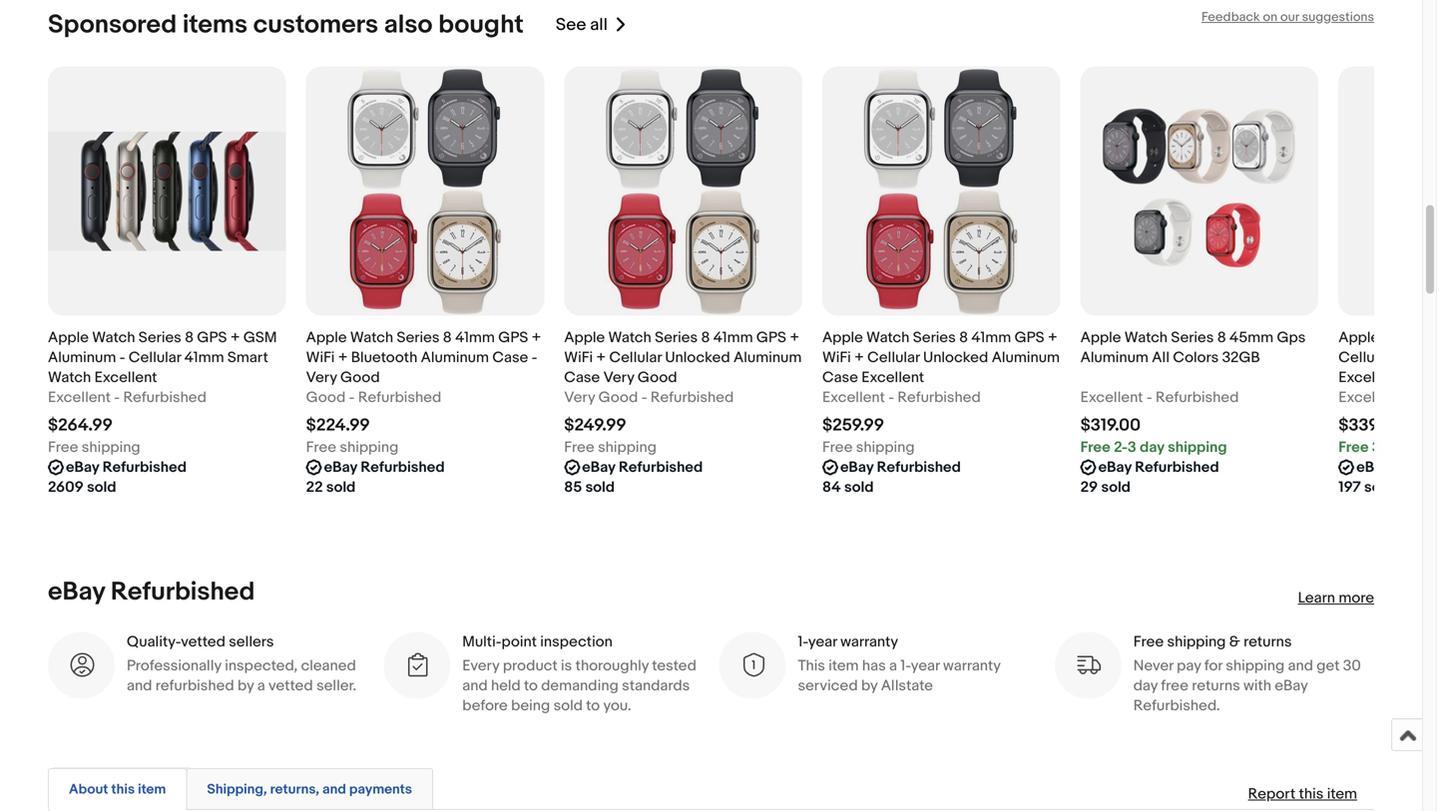 Task type: locate. For each thing, give the bounding box(es) containing it.
2 gps from the left
[[498, 329, 528, 347]]

is
[[561, 658, 572, 676]]

eBay Refurb text field
[[1357, 458, 1437, 478]]

85 sold text field
[[564, 478, 615, 498]]

84 sold
[[822, 479, 874, 497]]

0 horizontal spatial by
[[238, 678, 254, 695]]

- inside apple watch series 8 41mm gps + wifi + cellular unlocked aluminum case very good very good - refurbished $249.99 free shipping
[[642, 389, 647, 407]]

3 series from the left
[[655, 329, 698, 347]]

a
[[889, 658, 897, 676], [257, 678, 265, 695]]

watch for $264.99
[[92, 329, 135, 347]]

3 cellular from the left
[[868, 349, 920, 367]]

2 horizontal spatial item
[[1327, 785, 1358, 803]]

all
[[590, 15, 608, 36]]

2 8 from the left
[[443, 329, 452, 347]]

refurbished inside excellent - refurbished $319.00 free 2-3 day shipping
[[1156, 389, 1239, 407]]

free shipping text field down the $259.99 on the right
[[822, 438, 915, 458]]

shipping inside apple watch series 8 41mm gps + wifi + bluetooth aluminum case - very good good - refurbished $224.99 free shipping
[[340, 439, 399, 457]]

shipping down excellent - refurbished text field at the right
[[1168, 439, 1227, 457]]

apple inside apple watch series 8 gps + gsm aluminum -  cellular 41mm smart watch excellent excellent - refurbished $264.99 free shipping
[[48, 329, 89, 347]]

0 vertical spatial returns
[[1244, 634, 1292, 652]]

all
[[1152, 349, 1170, 367]]

5 8 from the left
[[1218, 329, 1227, 347]]

excellent
[[94, 369, 157, 387], [862, 369, 925, 387], [48, 389, 111, 407], [822, 389, 885, 407], [1081, 389, 1143, 407], [1339, 389, 1402, 407]]

1- up this
[[798, 634, 808, 652]]

0 horizontal spatial unlocked
[[665, 349, 730, 367]]

cellular for $264.99
[[129, 349, 181, 367]]

8 for $259.99
[[959, 329, 968, 347]]

eBay Refurbished text field
[[66, 458, 187, 478], [324, 458, 445, 478], [582, 458, 703, 478], [1099, 458, 1219, 478]]

2 wifi from the left
[[564, 349, 593, 367]]

about this item button
[[69, 780, 166, 799]]

watch for $249.99
[[608, 329, 652, 347]]

with details__icon image
[[68, 653, 95, 679], [404, 653, 430, 679], [739, 653, 766, 679], [1075, 653, 1102, 679]]

this for report
[[1299, 785, 1324, 803]]

wifi inside "apple watch series 8 41mm gps + wifi + cellular unlocked aluminum case excellent excellent - refurbished $259.99 free shipping"
[[822, 349, 851, 367]]

sellers
[[229, 634, 274, 652]]

cellular left "smart"
[[129, 349, 181, 367]]

2 horizontal spatial case
[[822, 369, 858, 387]]

series inside apple watch series 8 41mm gps + wifi + bluetooth aluminum case - very good good - refurbished $224.99 free shipping
[[397, 329, 440, 347]]

case
[[492, 349, 528, 367], [564, 369, 600, 387], [822, 369, 858, 387]]

1 8 from the left
[[185, 329, 194, 347]]

4 with details__icon image from the left
[[1075, 653, 1102, 679]]

free down the $259.99 on the right
[[822, 439, 853, 457]]

this right about
[[111, 781, 135, 798]]

4 gps from the left
[[1015, 329, 1045, 347]]

2 unlocked from the left
[[923, 349, 989, 367]]

84 sold text field
[[822, 478, 874, 498]]

this right "report"
[[1299, 785, 1324, 803]]

1 horizontal spatial a
[[889, 658, 897, 676]]

free shipping text field down $224.99
[[306, 438, 399, 458]]

85 sold
[[564, 479, 615, 497]]

apple for refurbished
[[306, 329, 347, 347]]

by down has
[[861, 678, 878, 695]]

1 horizontal spatial this
[[1299, 785, 1324, 803]]

you.
[[603, 698, 632, 715]]

shipping inside apple watch series 8 gps + gsm aluminum -  cellular 41mm smart watch excellent excellent - refurbished $264.99 free shipping
[[82, 439, 140, 457]]

1 vertical spatial 1-
[[901, 658, 911, 676]]

1 wifi from the left
[[306, 349, 335, 367]]

ebay refurbished up 84 sold
[[840, 459, 961, 477]]

apple up "$264.99" text field at bottom left
[[48, 329, 89, 347]]

sold right 2609
[[87, 479, 116, 497]]

apple
[[48, 329, 89, 347], [306, 329, 347, 347], [564, 329, 605, 347], [822, 329, 863, 347], [1081, 329, 1121, 347], [1339, 329, 1380, 347]]

by down inspected,
[[238, 678, 254, 695]]

warranty up has
[[841, 634, 899, 652]]

6 apple from the left
[[1339, 329, 1380, 347]]

excellent - refurbished text field for $259.99
[[822, 388, 981, 408]]

8 for -
[[701, 329, 710, 347]]

1 horizontal spatial very
[[564, 389, 595, 407]]

shipping up pay
[[1167, 634, 1226, 652]]

ebay refurbished text field up 2609 sold
[[66, 458, 187, 478]]

1 horizontal spatial warranty
[[943, 658, 1001, 676]]

good up $249.99 text box
[[599, 389, 638, 407]]

sold inside text field
[[1102, 479, 1131, 497]]

series
[[139, 329, 181, 347], [397, 329, 440, 347], [655, 329, 698, 347], [913, 329, 956, 347], [1171, 329, 1214, 347]]

sold right the 84
[[845, 479, 874, 497]]

watch inside apple watch series 8 41mm gps + wifi + cellular unlocked aluminum case very good very good - refurbished $249.99 free shipping
[[608, 329, 652, 347]]

$319.00 text field
[[1081, 415, 1141, 436]]

0 horizontal spatial very
[[306, 369, 337, 387]]

+
[[230, 329, 240, 347], [532, 329, 541, 347], [790, 329, 800, 347], [1048, 329, 1058, 347], [338, 349, 348, 367], [596, 349, 606, 367], [855, 349, 864, 367]]

4 ebay refurbished text field from the left
[[1099, 458, 1219, 478]]

1 vertical spatial returns
[[1192, 678, 1240, 695]]

1 unlocked from the left
[[665, 349, 730, 367]]

refurbished.
[[1134, 698, 1221, 715]]

by
[[238, 678, 254, 695], [861, 678, 878, 695]]

1 vertical spatial a
[[257, 678, 265, 695]]

197 sold
[[1339, 479, 1394, 497]]

apple up the $259.99 on the right
[[822, 329, 863, 347]]

2 aluminum from the left
[[421, 349, 489, 367]]

1 series from the left
[[139, 329, 181, 347]]

3 8 from the left
[[701, 329, 710, 347]]

tab list
[[48, 764, 1375, 810]]

1 horizontal spatial returns
[[1244, 634, 1292, 652]]

free inside apple watch series 8 gps + gsm aluminum -  cellular 41mm smart watch excellent excellent - refurbished $264.99 free shipping
[[48, 439, 78, 457]]

0 horizontal spatial warranty
[[841, 634, 899, 652]]

5 aluminum from the left
[[1081, 349, 1149, 367]]

shipping up ebay refurbished text box
[[856, 439, 915, 457]]

ebay refurbished text field up the 85 sold
[[582, 458, 703, 478]]

2-
[[1114, 439, 1128, 457]]

aluminum inside "apple watch series 8 41mm gps + wifi + cellular unlocked aluminum case excellent excellent - refurbished $259.99 free shipping"
[[992, 349, 1060, 367]]

gps inside "apple watch series 8 41mm gps + wifi + cellular unlocked aluminum case excellent excellent - refurbished $259.99 free shipping"
[[1015, 329, 1045, 347]]

wifi left 'bluetooth'
[[306, 349, 335, 367]]

1 3 from the left
[[1128, 439, 1137, 457]]

apple up excellent - refurbished text field at the right
[[1081, 329, 1121, 347]]

learn more
[[1298, 590, 1375, 608]]

Free shipping text field
[[306, 438, 399, 458], [822, 438, 915, 458]]

ebay for $339.99
[[1357, 459, 1390, 477]]

cellular
[[129, 349, 181, 367], [609, 349, 662, 367], [868, 349, 920, 367]]

gsm
[[243, 329, 277, 347]]

case inside apple watch series 8 41mm gps + wifi + bluetooth aluminum case - very good good - refurbished $224.99 free shipping
[[492, 349, 528, 367]]

1 free shipping text field from the left
[[48, 438, 140, 458]]

1 horizontal spatial to
[[586, 698, 600, 715]]

watch inside "apple watch series 8 41mm gps + wifi + cellular unlocked aluminum case excellent excellent - refurbished $259.99 free shipping"
[[867, 329, 910, 347]]

$259.99
[[822, 415, 884, 436]]

case inside "apple watch series 8 41mm gps + wifi + cellular unlocked aluminum case excellent excellent - refurbished $259.99 free shipping"
[[822, 369, 858, 387]]

2 horizontal spatial wifi
[[822, 349, 851, 367]]

1 horizontal spatial 3
[[1372, 439, 1381, 457]]

watch up the all
[[1125, 329, 1168, 347]]

excellent - refurbished $319.00 free 2-3 day shipping
[[1081, 389, 1239, 457]]

item inside button
[[138, 781, 166, 798]]

1 free shipping text field from the left
[[306, 438, 399, 458]]

for
[[1205, 658, 1223, 676]]

free shipping text field down $249.99
[[564, 438, 657, 458]]

items
[[183, 10, 248, 41]]

ebay refurbished text field down 2-
[[1099, 458, 1219, 478]]

excellent - refurbished text field for $264.99
[[48, 388, 207, 408]]

32gb
[[1222, 349, 1260, 367]]

ebay refurbished text field up '22 sold'
[[324, 458, 445, 478]]

1 horizontal spatial cellular
[[609, 349, 662, 367]]

0 horizontal spatial year
[[808, 634, 837, 652]]

apple right gsm
[[306, 329, 347, 347]]

Free shipping text field
[[48, 438, 140, 458], [564, 438, 657, 458]]

case for $249.99
[[564, 369, 600, 387]]

tab list containing about this item
[[48, 764, 1375, 810]]

free inside free shipping & returns never pay for shipping and get 30 day free returns with ebay refurbished.
[[1134, 634, 1164, 652]]

unlocked
[[665, 349, 730, 367], [923, 349, 989, 367]]

0 vertical spatial vetted
[[181, 634, 226, 652]]

41mm inside apple watch series 8 41mm gps + wifi + cellular unlocked aluminum case very good very good - refurbished $249.99 free shipping
[[713, 329, 753, 347]]

8
[[185, 329, 194, 347], [443, 329, 452, 347], [701, 329, 710, 347], [959, 329, 968, 347], [1218, 329, 1227, 347]]

and down the every
[[462, 678, 488, 695]]

0 horizontal spatial to
[[524, 678, 538, 695]]

41mm for refurbished
[[455, 329, 495, 347]]

3 down $339.99 text box
[[1372, 439, 1381, 457]]

sponsored items customers also bought
[[48, 10, 524, 41]]

1 horizontal spatial unlocked
[[923, 349, 989, 367]]

sold right 22
[[326, 479, 356, 497]]

0 vertical spatial warranty
[[841, 634, 899, 652]]

wifi inside apple watch series 8 41mm gps + wifi + bluetooth aluminum case - very good good - refurbished $224.99 free shipping
[[306, 349, 335, 367]]

year up this
[[808, 634, 837, 652]]

2 series from the left
[[397, 329, 440, 347]]

2 3 from the left
[[1372, 439, 1381, 457]]

this for about
[[111, 781, 135, 798]]

0 vertical spatial year
[[808, 634, 837, 652]]

shipping
[[82, 439, 140, 457], [340, 439, 399, 457], [598, 439, 657, 457], [856, 439, 915, 457], [1168, 439, 1227, 457], [1167, 634, 1226, 652], [1226, 658, 1285, 676]]

good up 'good - refurbished' text field
[[340, 369, 380, 387]]

series inside apple watch series 8 45mm gps aluminum all colors 32gb
[[1171, 329, 1214, 347]]

multi-
[[462, 634, 502, 652]]

item right "report"
[[1327, 785, 1358, 803]]

case inside apple watch series 8 41mm gps + wifi + cellular unlocked aluminum case very good very good - refurbished $249.99 free shipping
[[564, 369, 600, 387]]

ebay refurbished up the 85 sold
[[582, 459, 703, 477]]

cellular up the $259.99 on the right
[[868, 349, 920, 367]]

unlocked inside apple watch series 8 41mm gps + wifi + cellular unlocked aluminum case very good very good - refurbished $249.99 free shipping
[[665, 349, 730, 367]]

free shipping & returns never pay for shipping and get 30 day free returns with ebay refurbished.
[[1134, 634, 1361, 715]]

refurbished
[[155, 678, 234, 695]]

refurbished
[[123, 389, 207, 407], [358, 389, 442, 407], [651, 389, 734, 407], [898, 389, 981, 407], [1156, 389, 1239, 407], [103, 459, 187, 477], [361, 459, 445, 477], [619, 459, 703, 477], [877, 459, 961, 477], [1135, 459, 1219, 477], [111, 577, 255, 608]]

watch up "$264.99" text field at bottom left
[[92, 329, 135, 347]]

2 ebay refurbished text field from the left
[[324, 458, 445, 478]]

41mm inside "apple watch series 8 41mm gps + wifi + cellular unlocked aluminum case excellent excellent - refurbished $259.99 free shipping"
[[972, 329, 1011, 347]]

2 free shipping text field from the left
[[564, 438, 657, 458]]

1 horizontal spatial excellent - refurbished text field
[[822, 388, 981, 408]]

quality-vetted sellers professionally inspected, cleaned and refurbished by a vetted seller.
[[127, 634, 356, 695]]

year up allstate
[[911, 658, 940, 676]]

unlocked for $259.99
[[923, 349, 989, 367]]

day up ebay refurb text box
[[1385, 439, 1409, 457]]

watch up the $259.99 on the right
[[867, 329, 910, 347]]

3 down $319.00
[[1128, 439, 1137, 457]]

4 apple from the left
[[822, 329, 863, 347]]

$339.99
[[1339, 415, 1401, 436]]

ebay refurbished up 2609 sold
[[66, 459, 187, 477]]

sold right 85
[[586, 479, 615, 497]]

3 wifi from the left
[[822, 349, 851, 367]]

returns down 'for'
[[1192, 678, 1240, 695]]

3 aluminum from the left
[[734, 349, 802, 367]]

free shipping text field for $224.99
[[306, 438, 399, 458]]

apple inside "apple watch series 8 41mm gps + wifi + cellular unlocked aluminum case excellent excellent - refurbished $259.99 free shipping"
[[822, 329, 863, 347]]

1 horizontal spatial vetted
[[269, 678, 313, 695]]

very up $249.99 text box
[[564, 389, 595, 407]]

free down $264.99
[[48, 439, 78, 457]]

sold down ebay refurb text box
[[1365, 479, 1394, 497]]

this inside button
[[111, 781, 135, 798]]

cellular inside "apple watch series 8 41mm gps + wifi + cellular unlocked aluminum case excellent excellent - refurbished $259.99 free shipping"
[[868, 349, 920, 367]]

3 ebay refurbished text field from the left
[[582, 458, 703, 478]]

2 free shipping text field from the left
[[822, 438, 915, 458]]

8 inside apple watch series 8 41mm gps + wifi + cellular unlocked aluminum case very good very good - refurbished $249.99 free shipping
[[701, 329, 710, 347]]

demanding
[[541, 678, 619, 695]]

gps inside apple watch series 8 gps + gsm aluminum -  cellular 41mm smart watch excellent excellent - refurbished $264.99 free shipping
[[197, 329, 227, 347]]

series inside "apple watch series 8 41mm gps + wifi + cellular unlocked aluminum case excellent excellent - refurbished $259.99 free shipping"
[[913, 329, 956, 347]]

vetted down inspected,
[[269, 678, 313, 695]]

watch left s
[[1383, 329, 1426, 347]]

wifi up the $259.99 on the right
[[822, 349, 851, 367]]

ebay refurbished for $259.99
[[840, 459, 961, 477]]

unlocked for -
[[665, 349, 730, 367]]

8 inside apple watch series 8 41mm gps + wifi + bluetooth aluminum case - very good good - refurbished $224.99 free shipping
[[443, 329, 452, 347]]

report this item
[[1248, 785, 1358, 803]]

series inside apple watch series 8 gps + gsm aluminum -  cellular 41mm smart watch excellent excellent - refurbished $264.99 free shipping
[[139, 329, 181, 347]]

apple for $259.99
[[822, 329, 863, 347]]

3 with details__icon image from the left
[[739, 653, 766, 679]]

inspection
[[540, 634, 613, 652]]

0 horizontal spatial wifi
[[306, 349, 335, 367]]

gps
[[1277, 329, 1306, 347]]

free shipping text field for shipping
[[48, 438, 140, 458]]

Excellent - Refurbished text field
[[1081, 388, 1239, 408]]

41mm inside apple watch series 8 41mm gps + wifi + bluetooth aluminum case - very good good - refurbished $224.99 free shipping
[[455, 329, 495, 347]]

get
[[1317, 658, 1340, 676]]

to up being on the bottom of the page
[[524, 678, 538, 695]]

5 series from the left
[[1171, 329, 1214, 347]]

item up serviced
[[829, 658, 859, 676]]

free down $249.99
[[564, 439, 595, 457]]

unlocked inside "apple watch series 8 41mm gps + wifi + cellular unlocked aluminum case excellent excellent - refurbished $259.99 free shipping"
[[923, 349, 989, 367]]

ebay refurbished up '22 sold'
[[324, 459, 445, 477]]

Excellent - Refurbished text field
[[48, 388, 207, 408], [822, 388, 981, 408]]

ebay refurbished text field for $249.99
[[582, 458, 703, 478]]

0 horizontal spatial item
[[138, 781, 166, 798]]

0 horizontal spatial 1-
[[798, 634, 808, 652]]

shipping, returns, and payments
[[207, 781, 412, 798]]

watch for $224.99
[[350, 329, 393, 347]]

2 apple from the left
[[306, 329, 347, 347]]

0 horizontal spatial a
[[257, 678, 265, 695]]

with details__icon image left the every
[[404, 653, 430, 679]]

shipping inside apple watch series 8 41mm gps + wifi + cellular unlocked aluminum case very good very good - refurbished $249.99 free shipping
[[598, 439, 657, 457]]

aluminum
[[48, 349, 116, 367], [421, 349, 489, 367], [734, 349, 802, 367], [992, 349, 1060, 367], [1081, 349, 1149, 367]]

good up very good - refurbished text box
[[638, 369, 677, 387]]

cellular up very good - refurbished text box
[[609, 349, 662, 367]]

good
[[340, 369, 380, 387], [638, 369, 677, 387], [306, 389, 346, 407], [599, 389, 638, 407]]

$319.00
[[1081, 415, 1141, 436]]

2 with details__icon image from the left
[[404, 653, 430, 679]]

8 inside "apple watch series 8 41mm gps + wifi + cellular unlocked aluminum case excellent excellent - refurbished $259.99 free shipping"
[[959, 329, 968, 347]]

cellular for -
[[609, 349, 662, 367]]

wifi up $249.99
[[564, 349, 593, 367]]

shipping down $224.99 text field
[[340, 439, 399, 457]]

serviced
[[798, 678, 858, 695]]

gps inside apple watch series 8 41mm gps + wifi + cellular unlocked aluminum case very good very good - refurbished $249.99 free shipping
[[757, 329, 787, 347]]

ebay
[[66, 459, 99, 477], [324, 459, 357, 477], [582, 459, 616, 477], [840, 459, 874, 477], [1099, 459, 1132, 477], [1357, 459, 1390, 477], [48, 577, 105, 608], [1275, 678, 1308, 695]]

0 horizontal spatial free shipping text field
[[306, 438, 399, 458]]

with details__icon image left professionally
[[68, 653, 95, 679]]

3 inside apple watch s excellent - refu $339.99 free 3 day ship
[[1372, 439, 1381, 457]]

1 horizontal spatial wifi
[[564, 349, 593, 367]]

sold right 29
[[1102, 479, 1131, 497]]

gps inside apple watch series 8 41mm gps + wifi + bluetooth aluminum case - very good good - refurbished $224.99 free shipping
[[498, 329, 528, 347]]

4 aluminum from the left
[[992, 349, 1060, 367]]

1 apple from the left
[[48, 329, 89, 347]]

1 aluminum from the left
[[48, 349, 116, 367]]

item right about
[[138, 781, 166, 798]]

8 for $264.99
[[185, 329, 194, 347]]

1 with details__icon image from the left
[[68, 653, 95, 679]]

apple inside apple watch series 8 41mm gps + wifi + cellular unlocked aluminum case very good very good - refurbished $249.99 free shipping
[[564, 329, 605, 347]]

apple inside apple watch series 8 41mm gps + wifi + bluetooth aluminum case - very good good - refurbished $224.99 free shipping
[[306, 329, 347, 347]]

see
[[556, 15, 586, 36]]

4 8 from the left
[[959, 329, 968, 347]]

3 apple from the left
[[564, 329, 605, 347]]

suggestions
[[1302, 10, 1375, 25]]

2 horizontal spatial cellular
[[868, 349, 920, 367]]

day right 2-
[[1140, 439, 1165, 457]]

customers
[[253, 10, 378, 41]]

series inside apple watch series 8 41mm gps + wifi + cellular unlocked aluminum case very good very good - refurbished $249.99 free shipping
[[655, 329, 698, 347]]

smart
[[228, 349, 268, 367]]

1 excellent - refurbished text field from the left
[[48, 388, 207, 408]]

returns right & at the bottom right
[[1244, 634, 1292, 652]]

very up very good - refurbished text box
[[603, 369, 634, 387]]

0 horizontal spatial this
[[111, 781, 135, 798]]

1 horizontal spatial by
[[861, 678, 878, 695]]

sold down demanding in the left of the page
[[554, 698, 583, 715]]

vetted up professionally
[[181, 634, 226, 652]]

cellular inside apple watch series 8 gps + gsm aluminum -  cellular 41mm smart watch excellent excellent - refurbished $264.99 free shipping
[[129, 349, 181, 367]]

apple up excellent - refu text field
[[1339, 329, 1380, 347]]

and down professionally
[[127, 678, 152, 695]]

3 gps from the left
[[757, 329, 787, 347]]

excellent - refurbished text field up "$264.99" text field at bottom left
[[48, 388, 207, 408]]

a down inspected,
[[257, 678, 265, 695]]

2 by from the left
[[861, 678, 878, 695]]

1 gps from the left
[[197, 329, 227, 347]]

and left "get" in the right of the page
[[1288, 658, 1314, 676]]

standards
[[622, 678, 690, 695]]

professionally
[[127, 658, 221, 676]]

very for $224.99
[[306, 369, 337, 387]]

free left 2-
[[1081, 439, 1111, 457]]

aluminum inside apple watch series 8 45mm gps aluminum all colors 32gb
[[1081, 349, 1149, 367]]

8 inside apple watch series 8 gps + gsm aluminum -  cellular 41mm smart watch excellent excellent - refurbished $264.99 free shipping
[[185, 329, 194, 347]]

wifi for $249.99
[[564, 349, 593, 367]]

2 cellular from the left
[[609, 349, 662, 367]]

a right has
[[889, 658, 897, 676]]

series for refurbished
[[397, 329, 440, 347]]

free shipping text field down "$264.99" text field at bottom left
[[48, 438, 140, 458]]

sponsored
[[48, 10, 177, 41]]

sold for $224.99
[[326, 479, 356, 497]]

with details__icon image left never at bottom right
[[1075, 653, 1102, 679]]

excellent - refurbished text field up "$259.99" "text field"
[[822, 388, 981, 408]]

and
[[1288, 658, 1314, 676], [127, 678, 152, 695], [462, 678, 488, 695], [322, 781, 346, 798]]

1 ebay refurbished text field from the left
[[66, 458, 187, 478]]

1 horizontal spatial free shipping text field
[[564, 438, 657, 458]]

watch up 'bluetooth'
[[350, 329, 393, 347]]

1 horizontal spatial case
[[564, 369, 600, 387]]

very
[[306, 369, 337, 387], [603, 369, 634, 387], [564, 389, 595, 407]]

1 by from the left
[[238, 678, 254, 695]]

shipping down $249.99
[[598, 439, 657, 457]]

free down $339.99
[[1339, 439, 1369, 457]]

and inside button
[[322, 781, 346, 798]]

ebay refurbished down free 2-3 day shipping text box on the bottom
[[1099, 459, 1219, 477]]

1- up allstate
[[901, 658, 911, 676]]

watch inside apple watch s excellent - refu $339.99 free 3 day ship
[[1383, 329, 1426, 347]]

apple up very good - refurbished text box
[[564, 329, 605, 347]]

series for -
[[655, 329, 698, 347]]

gps for $259.99
[[1015, 329, 1045, 347]]

Free 2-3 day shipping text field
[[1081, 438, 1227, 458]]

gps for $249.99
[[757, 329, 787, 347]]

0 horizontal spatial excellent - refurbished text field
[[48, 388, 207, 408]]

4 series from the left
[[913, 329, 956, 347]]

and inside quality-vetted sellers professionally inspected, cleaned and refurbished by a vetted seller.
[[127, 678, 152, 695]]

1 vertical spatial year
[[911, 658, 940, 676]]

1 cellular from the left
[[129, 349, 181, 367]]

with details__icon image left this
[[739, 653, 766, 679]]

0 horizontal spatial 3
[[1128, 439, 1137, 457]]

0 vertical spatial a
[[889, 658, 897, 676]]

by inside '1-year warranty this item has a 1-year warranty serviced by allstate'
[[861, 678, 878, 695]]

ebay refurbished
[[66, 459, 187, 477], [324, 459, 445, 477], [582, 459, 703, 477], [840, 459, 961, 477], [1099, 459, 1219, 477], [48, 577, 255, 608]]

watch up very good - refurbished text box
[[608, 329, 652, 347]]

1 horizontal spatial 1-
[[901, 658, 911, 676]]

very inside apple watch series 8 41mm gps + wifi + bluetooth aluminum case - very good good - refurbished $224.99 free shipping
[[306, 369, 337, 387]]

feedback on our suggestions link
[[1202, 10, 1375, 25]]

warranty
[[841, 634, 899, 652], [943, 658, 1001, 676]]

2 horizontal spatial very
[[603, 369, 634, 387]]

cellular inside apple watch series 8 41mm gps + wifi + cellular unlocked aluminum case very good very good - refurbished $249.99 free shipping
[[609, 349, 662, 367]]

197 sold text field
[[1339, 478, 1394, 498]]

Very Good - Refurbished text field
[[564, 388, 734, 408]]

very up $224.99
[[306, 369, 337, 387]]

5 apple from the left
[[1081, 329, 1121, 347]]

bought
[[438, 10, 524, 41]]

0 horizontal spatial free shipping text field
[[48, 438, 140, 458]]

gps
[[197, 329, 227, 347], [498, 329, 528, 347], [757, 329, 787, 347], [1015, 329, 1045, 347]]

0 horizontal spatial returns
[[1192, 678, 1240, 695]]

2 excellent - refurbished text field from the left
[[822, 388, 981, 408]]

to
[[524, 678, 538, 695], [586, 698, 600, 715]]

1 vertical spatial warranty
[[943, 658, 1001, 676]]

free inside apple watch series 8 41mm gps + wifi + bluetooth aluminum case - very good good - refurbished $224.99 free shipping
[[306, 439, 336, 457]]

watch
[[92, 329, 135, 347], [350, 329, 393, 347], [608, 329, 652, 347], [867, 329, 910, 347], [1125, 329, 1168, 347], [1383, 329, 1426, 347], [48, 369, 91, 387]]

0 vertical spatial to
[[524, 678, 538, 695]]

and right returns,
[[322, 781, 346, 798]]

to down demanding in the left of the page
[[586, 698, 600, 715]]

day down never at bottom right
[[1134, 678, 1158, 695]]

report this item link
[[1238, 775, 1368, 812]]

shipping down "$264.99" text field at bottom left
[[82, 439, 140, 457]]

0 horizontal spatial cellular
[[129, 349, 181, 367]]

wifi inside apple watch series 8 41mm gps + wifi + cellular unlocked aluminum case very good very good - refurbished $249.99 free shipping
[[564, 349, 593, 367]]

0 horizontal spatial case
[[492, 349, 528, 367]]

1 horizontal spatial item
[[829, 658, 859, 676]]

apple watch series 8 45mm gps aluminum all colors 32gb
[[1081, 329, 1306, 367]]

excellent inside apple watch s excellent - refu $339.99 free 3 day ship
[[1339, 389, 1402, 407]]

refurb
[[1393, 459, 1437, 477]]

free shipping text field for $249.99
[[564, 438, 657, 458]]

1 horizontal spatial free shipping text field
[[822, 438, 915, 458]]

ebay refurbished text field for free
[[324, 458, 445, 478]]

tested
[[652, 658, 697, 676]]

watch for $259.99
[[867, 329, 910, 347]]

ebay for $224.99
[[324, 459, 357, 477]]

s
[[1430, 329, 1437, 347]]

watch inside apple watch series 8 41mm gps + wifi + bluetooth aluminum case - very good good - refurbished $224.99 free shipping
[[350, 329, 393, 347]]

warranty right has
[[943, 658, 1001, 676]]

free down $224.99
[[306, 439, 336, 457]]

item inside '1-year warranty this item has a 1-year warranty serviced by allstate'
[[829, 658, 859, 676]]

free up never at bottom right
[[1134, 634, 1164, 652]]

being
[[511, 698, 550, 715]]



Task type: vqa. For each thing, say whether or not it's contained in the screenshot.


Task type: describe. For each thing, give the bounding box(es) containing it.
Free 3 day ship text field
[[1339, 438, 1437, 458]]

pay
[[1177, 658, 1201, 676]]

ebay refurb
[[1357, 459, 1437, 477]]

refurbished inside apple watch series 8 gps + gsm aluminum -  cellular 41mm smart watch excellent excellent - refurbished $264.99 free shipping
[[123, 389, 207, 407]]

colors
[[1173, 349, 1219, 367]]

and inside free shipping & returns never pay for shipping and get 30 day free returns with ebay refurbished.
[[1288, 658, 1314, 676]]

$224.99
[[306, 415, 370, 436]]

sold for $259.99
[[845, 479, 874, 497]]

item for about this item
[[138, 781, 166, 798]]

report
[[1248, 785, 1296, 803]]

with details__icon image for never pay for shipping and get 30 day free returns with ebay refurbished.
[[1075, 653, 1102, 679]]

multi-point inspection every product is thoroughly tested and held to demanding standards before being sold to you.
[[462, 634, 697, 715]]

every
[[462, 658, 500, 676]]

free shipping text field for free
[[822, 438, 915, 458]]

eBay Refurbished text field
[[840, 458, 961, 478]]

Excellent - Refu text field
[[1339, 388, 1437, 408]]

a inside quality-vetted sellers professionally inspected, cleaned and refurbished by a vetted seller.
[[257, 678, 265, 695]]

$259.99 text field
[[822, 415, 884, 436]]

ebay for $259.99
[[840, 459, 874, 477]]

aluminum inside apple watch series 8 41mm gps + wifi + cellular unlocked aluminum case very good very good - refurbished $249.99 free shipping
[[734, 349, 802, 367]]

Good - Refurbished text field
[[306, 388, 442, 408]]

3 inside excellent - refurbished $319.00 free 2-3 day shipping
[[1128, 439, 1137, 457]]

free inside apple watch s excellent - refu $339.99 free 3 day ship
[[1339, 439, 1369, 457]]

refu
[[1414, 389, 1437, 407]]

sold inside multi-point inspection every product is thoroughly tested and held to demanding standards before being sold to you.
[[554, 698, 583, 715]]

29
[[1081, 479, 1098, 497]]

41mm inside apple watch series 8 gps + gsm aluminum -  cellular 41mm smart watch excellent excellent - refurbished $264.99 free shipping
[[184, 349, 224, 367]]

day inside apple watch s excellent - refu $339.99 free 3 day ship
[[1385, 439, 1409, 457]]

29 sold
[[1081, 479, 1131, 497]]

free
[[1161, 678, 1189, 695]]

has
[[862, 658, 886, 676]]

see all
[[556, 15, 608, 36]]

learn more link
[[1298, 589, 1375, 609]]

good up $224.99
[[306, 389, 346, 407]]

watch for $339.99
[[1383, 329, 1426, 347]]

excellent inside excellent - refurbished $319.00 free 2-3 day shipping
[[1081, 389, 1143, 407]]

payments
[[349, 781, 412, 798]]

free inside "apple watch series 8 41mm gps + wifi + cellular unlocked aluminum case excellent excellent - refurbished $259.99 free shipping"
[[822, 439, 853, 457]]

returns,
[[270, 781, 319, 798]]

shipping,
[[207, 781, 267, 798]]

ebay refurbished text field for shipping
[[66, 458, 187, 478]]

See all text field
[[556, 15, 608, 36]]

series for $259.99
[[913, 329, 956, 347]]

ship
[[1412, 439, 1437, 457]]

41mm for $259.99
[[972, 329, 1011, 347]]

2609
[[48, 479, 84, 497]]

2609 sold
[[48, 479, 116, 497]]

22
[[306, 479, 323, 497]]

0 horizontal spatial vetted
[[181, 634, 226, 652]]

seller.
[[317, 678, 356, 695]]

2609 sold text field
[[48, 478, 116, 498]]

shipping up with
[[1226, 658, 1285, 676]]

ebay inside free shipping & returns never pay for shipping and get 30 day free returns with ebay refurbished.
[[1275, 678, 1308, 695]]

apple watch series 8 41mm gps + wifi + cellular unlocked aluminum case very good very good - refurbished $249.99 free shipping
[[564, 329, 802, 457]]

gps for $224.99
[[498, 329, 528, 347]]

cleaned
[[301, 658, 356, 676]]

shipping inside excellent - refurbished $319.00 free 2-3 day shipping
[[1168, 439, 1227, 457]]

22 sold text field
[[306, 478, 356, 498]]

- inside excellent - refurbished $319.00 free 2-3 day shipping
[[1147, 389, 1153, 407]]

about
[[69, 781, 108, 798]]

apple watch s excellent - refu $339.99 free 3 day ship
[[1339, 329, 1437, 457]]

bluetooth
[[351, 349, 418, 367]]

45mm
[[1230, 329, 1274, 347]]

$249.99 text field
[[564, 415, 627, 436]]

day inside free shipping & returns never pay for shipping and get 30 day free returns with ebay refurbished.
[[1134, 678, 1158, 695]]

this
[[798, 658, 825, 676]]

1 vertical spatial to
[[586, 698, 600, 715]]

more
[[1339, 590, 1375, 608]]

ebay for $264.99
[[66, 459, 99, 477]]

+ inside apple watch series 8 gps + gsm aluminum -  cellular 41mm smart watch excellent excellent - refurbished $264.99 free shipping
[[230, 329, 240, 347]]

cellular for $259.99
[[868, 349, 920, 367]]

apple watch series 8 41mm gps + wifi + bluetooth aluminum case - very good good - refurbished $224.99 free shipping
[[306, 329, 541, 457]]

series for $264.99
[[139, 329, 181, 347]]

apple watch series 8 gps + gsm aluminum -  cellular 41mm smart watch excellent excellent - refurbished $264.99 free shipping
[[48, 329, 277, 457]]

refurbished inside apple watch series 8 41mm gps + wifi + cellular unlocked aluminum case very good very good - refurbished $249.99 free shipping
[[651, 389, 734, 407]]

ebay refurbished for $264.99
[[66, 459, 187, 477]]

- inside "apple watch series 8 41mm gps + wifi + cellular unlocked aluminum case excellent excellent - refurbished $259.99 free shipping"
[[889, 389, 894, 407]]

refurbished inside text box
[[877, 459, 961, 477]]

item for report this item
[[1327, 785, 1358, 803]]

197
[[1339, 479, 1361, 497]]

$249.99
[[564, 415, 627, 436]]

feedback
[[1202, 10, 1260, 25]]

watch up $264.99
[[48, 369, 91, 387]]

with details__icon image for professionally inspected, cleaned and refurbished by a vetted seller.
[[68, 653, 95, 679]]

free inside excellent - refurbished $319.00 free 2-3 day shipping
[[1081, 439, 1111, 457]]

ebay for $249.99
[[582, 459, 616, 477]]

with details__icon image for this item has a 1-year warranty serviced by allstate
[[739, 653, 766, 679]]

8 for refurbished
[[443, 329, 452, 347]]

aluminum inside apple watch series 8 gps + gsm aluminum -  cellular 41mm smart watch excellent excellent - refurbished $264.99 free shipping
[[48, 349, 116, 367]]

apple inside apple watch series 8 45mm gps aluminum all colors 32gb
[[1081, 329, 1121, 347]]

0 vertical spatial 1-
[[798, 634, 808, 652]]

allstate
[[881, 678, 933, 695]]

$224.99 text field
[[306, 415, 370, 436]]

shipping, returns, and payments button
[[207, 780, 412, 799]]

sold for $264.99
[[87, 479, 116, 497]]

29 sold text field
[[1081, 478, 1131, 498]]

never
[[1134, 658, 1174, 676]]

1 horizontal spatial year
[[911, 658, 940, 676]]

wifi for $259.99
[[822, 349, 851, 367]]

case for $259.99
[[822, 369, 858, 387]]

ebay refurbished up quality-
[[48, 577, 255, 608]]

22 sold
[[306, 479, 356, 497]]

sold for $339.99
[[1365, 479, 1394, 497]]

also
[[384, 10, 433, 41]]

wifi for $224.99
[[306, 349, 335, 367]]

$264.99 text field
[[48, 415, 113, 436]]

84
[[822, 479, 841, 497]]

day inside excellent - refurbished $319.00 free 2-3 day shipping
[[1140, 439, 1165, 457]]

see all link
[[556, 10, 628, 41]]

and inside multi-point inspection every product is thoroughly tested and held to demanding standards before being sold to you.
[[462, 678, 488, 695]]

feedback on our suggestions
[[1202, 10, 1375, 25]]

1 vertical spatial vetted
[[269, 678, 313, 695]]

aluminum inside apple watch series 8 41mm gps + wifi + bluetooth aluminum case - very good good - refurbished $224.99 free shipping
[[421, 349, 489, 367]]

ebay for $319.00
[[1099, 459, 1132, 477]]

quality-
[[127, 634, 181, 652]]

apple inside apple watch s excellent - refu $339.99 free 3 day ship
[[1339, 329, 1380, 347]]

with details__icon image for every product is thoroughly tested and held to demanding standards before being sold to you.
[[404, 653, 430, 679]]

before
[[462, 698, 508, 715]]

free inside apple watch series 8 41mm gps + wifi + cellular unlocked aluminum case very good very good - refurbished $249.99 free shipping
[[564, 439, 595, 457]]

about this item
[[69, 781, 166, 798]]

by inside quality-vetted sellers professionally inspected, cleaned and refurbished by a vetted seller.
[[238, 678, 254, 695]]

our
[[1281, 10, 1299, 25]]

&
[[1230, 634, 1241, 652]]

apple for $264.99
[[48, 329, 89, 347]]

1-year warranty this item has a 1-year warranty serviced by allstate
[[798, 634, 1001, 695]]

held
[[491, 678, 521, 695]]

point
[[502, 634, 537, 652]]

41mm for -
[[713, 329, 753, 347]]

$339.99 text field
[[1339, 415, 1401, 436]]

product
[[503, 658, 558, 676]]

$264.99
[[48, 415, 113, 436]]

apple watch series 8 41mm gps + wifi + cellular unlocked aluminum case excellent excellent - refurbished $259.99 free shipping
[[822, 329, 1060, 457]]

30
[[1343, 658, 1361, 676]]

sold for $319.00
[[1102, 479, 1131, 497]]

thoroughly
[[576, 658, 649, 676]]

learn
[[1298, 590, 1336, 608]]

ebay refurbished for $224.99
[[324, 459, 445, 477]]

ebay refurbished for $249.99
[[582, 459, 703, 477]]

8 inside apple watch series 8 45mm gps aluminum all colors 32gb
[[1218, 329, 1227, 347]]

refurbished inside "apple watch series 8 41mm gps + wifi + cellular unlocked aluminum case excellent excellent - refurbished $259.99 free shipping"
[[898, 389, 981, 407]]

refurbished inside apple watch series 8 41mm gps + wifi + bluetooth aluminum case - very good good - refurbished $224.99 free shipping
[[358, 389, 442, 407]]

very for refurbished
[[603, 369, 634, 387]]

watch inside apple watch series 8 45mm gps aluminum all colors 32gb
[[1125, 329, 1168, 347]]

ebay refurbished for $319.00
[[1099, 459, 1219, 477]]

shipping inside "apple watch series 8 41mm gps + wifi + cellular unlocked aluminum case excellent excellent - refurbished $259.99 free shipping"
[[856, 439, 915, 457]]

sold for $249.99
[[586, 479, 615, 497]]

a inside '1-year warranty this item has a 1-year warranty serviced by allstate'
[[889, 658, 897, 676]]

85
[[564, 479, 582, 497]]

- inside apple watch s excellent - refu $339.99 free 3 day ship
[[1405, 389, 1411, 407]]

with
[[1244, 678, 1272, 695]]

on
[[1263, 10, 1278, 25]]

apple for -
[[564, 329, 605, 347]]



